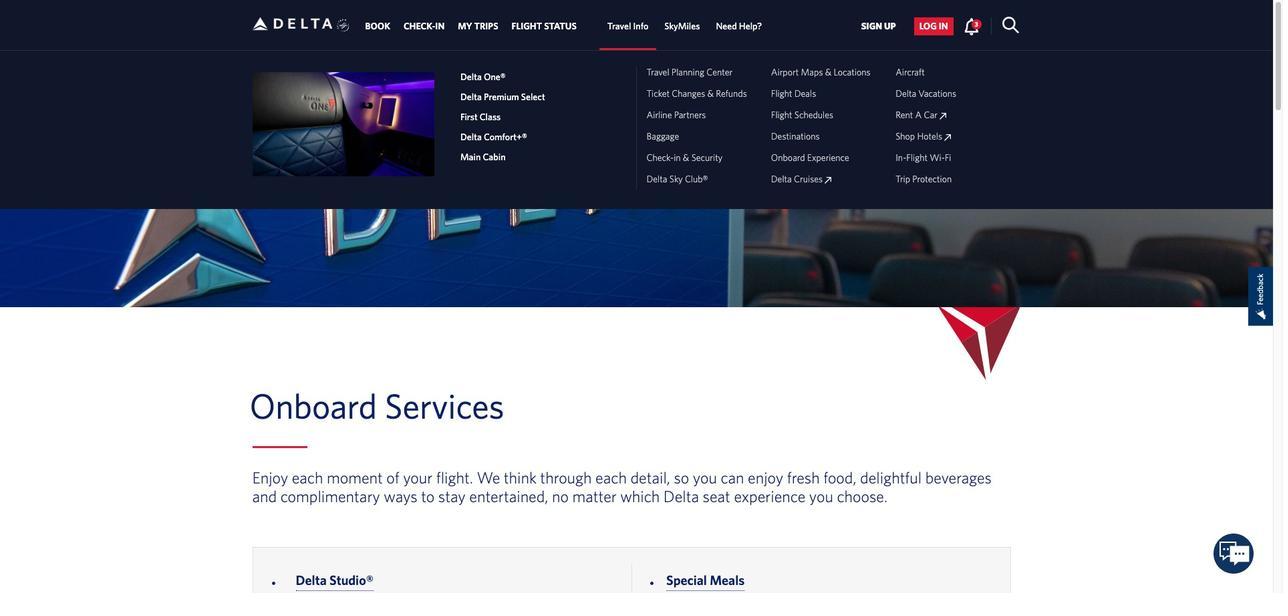Task type: describe. For each thing, give the bounding box(es) containing it.
center
[[707, 67, 733, 78]]

airport maps & locations
[[771, 67, 871, 78]]

tab list containing book
[[0, 0, 1274, 209]]

special meals link
[[667, 573, 745, 592]]

deals
[[795, 88, 817, 99]]

rent a car link
[[896, 110, 947, 121]]

enjoy
[[748, 469, 784, 488]]

delta for delta vacations
[[896, 88, 917, 99]]

baggage link
[[647, 131, 679, 142]]

travel planning center
[[647, 67, 733, 78]]

book link
[[365, 14, 390, 38]]

rent a car
[[896, 110, 940, 121]]

cruises
[[794, 174, 823, 185]]

airport
[[771, 67, 799, 78]]

ticket changes & refunds link
[[647, 88, 747, 99]]

onboard for onboard services
[[250, 386, 377, 426]]

info
[[633, 21, 649, 32]]

skymiles
[[665, 21, 700, 32]]

class
[[480, 112, 501, 123]]

delightful
[[861, 469, 922, 488]]

so
[[674, 469, 690, 488]]

delta for delta comfort+®
[[461, 132, 482, 143]]

this link opens another site in a new window that may not follow the same accessibility policies as delta air lines. image for shop hotels
[[945, 134, 952, 141]]

partners
[[674, 110, 706, 121]]

hotels
[[918, 131, 943, 142]]

log in button
[[914, 17, 954, 35]]

ways
[[384, 488, 418, 506]]

airline
[[647, 110, 672, 121]]

delta cruises
[[771, 174, 825, 185]]

can
[[721, 469, 745, 488]]

check-in link
[[404, 14, 445, 38]]

trip protection link
[[896, 174, 952, 185]]

delta vacations link
[[896, 88, 957, 99]]

airport maps & locations link
[[771, 67, 871, 78]]

check-in
[[404, 21, 445, 32]]

delta sky club® link
[[647, 174, 708, 185]]

schedules
[[795, 110, 834, 121]]

flight.
[[436, 469, 473, 488]]

travel for travel info
[[608, 21, 631, 32]]

vacations
[[919, 88, 957, 99]]

airline partners
[[647, 110, 706, 121]]

sign up
[[862, 21, 896, 32]]

trip protection
[[896, 174, 952, 185]]

your
[[403, 469, 433, 488]]

delta comfort+®
[[461, 132, 527, 143]]

experience
[[734, 488, 806, 506]]

services
[[385, 386, 504, 426]]

wi-
[[930, 153, 945, 163]]

& for refunds
[[708, 88, 714, 99]]

flight deals link
[[771, 88, 817, 99]]

beverages
[[926, 469, 992, 488]]

special
[[667, 573, 707, 589]]

protection
[[913, 174, 952, 185]]

shop hotels
[[896, 131, 945, 142]]

of
[[387, 469, 400, 488]]

sky
[[670, 174, 683, 185]]

club®
[[685, 174, 708, 185]]

log
[[920, 21, 937, 32]]

comfort+®
[[484, 132, 527, 143]]

flight schedules
[[771, 110, 834, 121]]

flight
[[512, 21, 542, 32]]

delta vacations
[[896, 88, 957, 99]]

entertained,
[[470, 488, 549, 506]]

flight for flight deals
[[771, 88, 793, 99]]

onboard experience
[[771, 153, 850, 163]]

delta one® image
[[252, 72, 435, 176]]

which
[[621, 488, 660, 506]]

sign up link
[[856, 17, 902, 35]]

delta for delta studio®
[[296, 573, 327, 589]]

& for locations
[[826, 67, 832, 78]]

onboard services
[[250, 386, 504, 426]]

flight deals
[[771, 88, 817, 99]]

changes
[[672, 88, 706, 99]]

main
[[461, 152, 481, 163]]

my trips link
[[458, 14, 499, 38]]

planning
[[672, 67, 705, 78]]

1 each from the left
[[292, 469, 323, 488]]

special meals
[[667, 573, 745, 589]]

delta air lines image
[[252, 3, 333, 45]]

this link opens another site in a new window that may not follow the same accessibility policies as delta air lines. image for delta cruises
[[825, 177, 832, 184]]

enjoy each moment of your flight. we think through each detail, so you can enjoy fresh food, delightful beverages and complimentary ways to stay entertained, no matter which delta seat experience you choose.
[[252, 469, 992, 506]]

fi
[[945, 153, 952, 163]]

locations
[[834, 67, 871, 78]]

airline partners link
[[647, 110, 706, 121]]

in-flight wi-fi
[[896, 153, 952, 163]]

delta for delta cruises
[[771, 174, 792, 185]]

to
[[421, 488, 435, 506]]

check-
[[647, 153, 674, 163]]



Task type: vqa. For each thing, say whether or not it's contained in the screenshot.
sign up link
yes



Task type: locate. For each thing, give the bounding box(es) containing it.
you right so
[[693, 469, 717, 488]]

flight left wi-
[[907, 153, 928, 163]]

flight status
[[512, 21, 577, 32]]

delta left sky
[[647, 174, 668, 185]]

delta up rent
[[896, 88, 917, 99]]

each right enjoy
[[292, 469, 323, 488]]

need
[[716, 21, 737, 32]]

delta inside 'link'
[[461, 72, 482, 82]]

we
[[477, 469, 500, 488]]

delta one® link
[[455, 67, 626, 87]]

need help? link
[[716, 14, 762, 38]]

delta comfort+® link
[[455, 127, 626, 147]]

1 horizontal spatial onboard
[[771, 153, 805, 163]]

0 horizontal spatial travel
[[608, 21, 631, 32]]

1 horizontal spatial travel
[[647, 67, 670, 78]]

skyteam image
[[337, 5, 350, 46]]

flight down flight deals link
[[771, 110, 793, 121]]

one®
[[484, 72, 506, 82]]

through
[[540, 469, 592, 488]]

delta left the cruises
[[771, 174, 792, 185]]

in inside button
[[939, 21, 949, 32]]

2 horizontal spatial &
[[826, 67, 832, 78]]

ticket
[[647, 88, 670, 99]]

this link opens another site in a new window that may not follow the same accessibility policies as delta air lines. image inside the shop hotels link
[[945, 134, 952, 141]]

0 vertical spatial travel
[[608, 21, 631, 32]]

delta studio® link
[[296, 573, 374, 592]]

skymiles link
[[665, 14, 700, 38]]

premium
[[484, 92, 519, 102]]

1 horizontal spatial this link opens another site in a new window that may not follow the same accessibility policies as delta air lines. image
[[945, 134, 952, 141]]

flight status link
[[512, 14, 577, 38]]

1 vertical spatial this link opens another site in a new window that may not follow the same accessibility policies as delta air lines. image
[[825, 177, 832, 184]]

message us image
[[1214, 535, 1255, 575]]

2 vertical spatial flight
[[907, 153, 928, 163]]

0 vertical spatial onboard
[[771, 153, 805, 163]]

delta inside enjoy each moment of your flight. we think through each detail, so you can enjoy fresh food, delightful beverages and complimentary ways to stay entertained, no matter which delta seat experience you choose.
[[664, 488, 699, 506]]

this link opens another site in a new window that may not follow the same accessibility policies as delta air lines. image right the cruises
[[825, 177, 832, 184]]

travel left info
[[608, 21, 631, 32]]

0 vertical spatial flight
[[771, 88, 793, 99]]

delta premium select link
[[455, 87, 626, 107]]

fresh
[[787, 469, 820, 488]]

onboard services main content
[[0, 385, 1274, 594]]

0 horizontal spatial this link opens another site in a new window that may not follow the same accessibility policies as delta air lines. image
[[825, 177, 832, 184]]

1 horizontal spatial &
[[708, 88, 714, 99]]

1 horizontal spatial you
[[810, 488, 834, 506]]

complimentary
[[281, 488, 380, 506]]

travel info
[[608, 21, 649, 32]]

this link opens another site in a new window that may not follow the same accessibility policies as delta air lines. image right hotels
[[945, 134, 952, 141]]

log in
[[920, 21, 949, 32]]

in-
[[896, 153, 907, 163]]

delta cruises link
[[771, 174, 832, 185]]

check-in & security
[[647, 153, 723, 163]]

& left "security"
[[683, 153, 690, 163]]

choose.
[[837, 488, 888, 506]]

matter
[[573, 488, 617, 506]]

delta sky club®
[[647, 174, 708, 185]]

1 vertical spatial in
[[674, 153, 681, 163]]

1 horizontal spatial each
[[596, 469, 627, 488]]

first class
[[461, 112, 501, 123]]

onboard inside tab list
[[771, 153, 805, 163]]

flight down airport
[[771, 88, 793, 99]]

travel for travel planning center
[[647, 67, 670, 78]]

up
[[885, 21, 896, 32]]

0 horizontal spatial &
[[683, 153, 690, 163]]

0 horizontal spatial onboard
[[250, 386, 377, 426]]

check-in & security link
[[647, 153, 723, 163]]

1 vertical spatial travel
[[647, 67, 670, 78]]

3 link
[[964, 17, 982, 35]]

travel up ticket
[[647, 67, 670, 78]]

0 vertical spatial in
[[939, 21, 949, 32]]

delta left one®
[[461, 72, 482, 82]]

rent
[[896, 110, 914, 121]]

my trips
[[458, 21, 499, 32]]

book
[[365, 21, 390, 32]]

in up delta sky club® at the right of page
[[674, 153, 681, 163]]

status
[[544, 21, 577, 32]]

trip
[[896, 174, 911, 185]]

need help?
[[716, 21, 762, 32]]

delta left the studio® on the bottom of page
[[296, 573, 327, 589]]

& right maps
[[826, 67, 832, 78]]

cabin
[[483, 152, 506, 163]]

& for security
[[683, 153, 690, 163]]

first class link
[[455, 107, 626, 127]]

travel inside 'link'
[[608, 21, 631, 32]]

delta up first
[[461, 92, 482, 102]]

meals
[[710, 573, 745, 589]]

in right 'log'
[[939, 21, 949, 32]]

delta up main
[[461, 132, 482, 143]]

each left detail,
[[596, 469, 627, 488]]

select
[[521, 92, 545, 102]]

this link opens another site in a new window that may not follow the same accessibility policies as delta air lines. image
[[945, 134, 952, 141], [825, 177, 832, 184]]

1 horizontal spatial in
[[939, 21, 949, 32]]

my
[[458, 21, 472, 32]]

1 vertical spatial flight
[[771, 110, 793, 121]]

0 horizontal spatial in
[[674, 153, 681, 163]]

ticket changes & refunds
[[647, 88, 747, 99]]

onboard inside main content
[[250, 386, 377, 426]]

in for check-
[[674, 153, 681, 163]]

travel info link
[[608, 14, 649, 38]]

in
[[435, 21, 445, 32]]

3
[[975, 20, 979, 28]]

0 vertical spatial &
[[826, 67, 832, 78]]

you
[[693, 469, 717, 488], [810, 488, 834, 506]]

this link opens another site in a new window that may not follow the same accessibility policies as delta air lines. image
[[940, 113, 947, 120]]

1 vertical spatial &
[[708, 88, 714, 99]]

trips
[[474, 21, 499, 32]]

2 vertical spatial &
[[683, 153, 690, 163]]

tab list
[[0, 0, 1274, 209]]

& left 'refunds' at right top
[[708, 88, 714, 99]]

detail,
[[631, 469, 671, 488]]

0 vertical spatial this link opens another site in a new window that may not follow the same accessibility policies as delta air lines. image
[[945, 134, 952, 141]]

main cabin link
[[455, 147, 626, 167]]

travel
[[608, 21, 631, 32], [647, 67, 670, 78]]

1 vertical spatial onboard
[[250, 386, 377, 426]]

flight
[[771, 88, 793, 99], [771, 110, 793, 121], [907, 153, 928, 163]]

sign
[[862, 21, 883, 32]]

maps
[[801, 67, 823, 78]]

delta for delta one®
[[461, 72, 482, 82]]

delta for delta premium select
[[461, 92, 482, 102]]

help?
[[739, 21, 762, 32]]

aircraft
[[896, 67, 925, 78]]

0 horizontal spatial each
[[292, 469, 323, 488]]

car
[[924, 110, 938, 121]]

flight for flight schedules
[[771, 110, 793, 121]]

enjoy
[[252, 469, 288, 488]]

shop hotels link
[[896, 131, 952, 142]]

delta for delta sky club®
[[647, 174, 668, 185]]

in for log
[[939, 21, 949, 32]]

delta left seat
[[664, 488, 699, 506]]

this link opens another site in a new window that may not follow the same accessibility policies as delta air lines. image inside delta cruises link
[[825, 177, 832, 184]]

in-flight wi-fi link
[[896, 153, 952, 163]]

onboard for onboard experience
[[771, 153, 805, 163]]

2 each from the left
[[596, 469, 627, 488]]

you left choose. on the bottom right
[[810, 488, 834, 506]]

a
[[916, 110, 922, 121]]

0 horizontal spatial you
[[693, 469, 717, 488]]

onboard experience link
[[771, 153, 850, 163]]

first
[[461, 112, 478, 123]]

food,
[[824, 469, 857, 488]]



